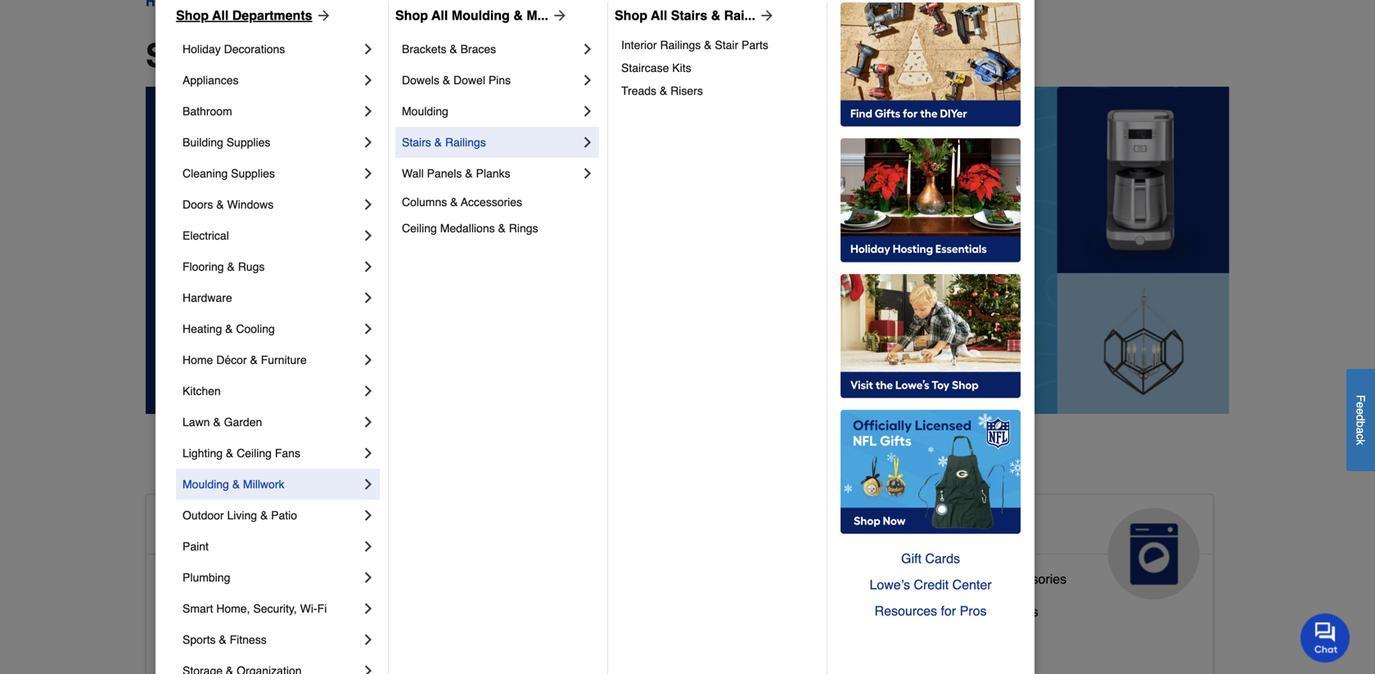 Task type: vqa. For each thing, say whether or not it's contained in the screenshot.
TV & Home Theater LINK on the left
no



Task type: locate. For each thing, give the bounding box(es) containing it.
interior railings & stair parts
[[621, 38, 769, 52]]

0 horizontal spatial appliances link
[[183, 65, 360, 96]]

lawn & garden
[[183, 416, 262, 429]]

arrow right image inside shop all stairs & rai... link
[[756, 7, 775, 24]]

0 horizontal spatial stairs
[[402, 136, 431, 149]]

bathroom inside bathroom link
[[183, 105, 232, 118]]

appliances link down decorations at the top left of page
[[183, 65, 360, 96]]

1 arrow right image from the left
[[312, 7, 332, 24]]

animal
[[525, 515, 601, 541]]

1 horizontal spatial arrow right image
[[756, 7, 775, 24]]

moulding up braces
[[452, 8, 510, 23]]

chevron right image for home décor & furniture
[[360, 352, 377, 368]]

chevron right image for brackets & braces
[[580, 41, 596, 57]]

2 horizontal spatial shop
[[615, 8, 648, 23]]

2 shop from the left
[[395, 8, 428, 23]]

all for moulding
[[432, 8, 448, 23]]

1 vertical spatial pet
[[525, 631, 544, 646]]

chevron right image
[[360, 72, 377, 88], [360, 134, 377, 151], [360, 165, 377, 182], [360, 259, 377, 275], [360, 290, 377, 306], [360, 321, 377, 337], [360, 352, 377, 368], [360, 414, 377, 431], [360, 508, 377, 524], [360, 539, 377, 555], [360, 601, 377, 617]]

appliances up cards
[[889, 515, 1012, 541]]

shop for shop all stairs & rai...
[[615, 8, 648, 23]]

arrow right image inside shop all departments link
[[312, 7, 332, 24]]

1 accessible from the top
[[160, 515, 279, 541]]

1 vertical spatial railings
[[445, 136, 486, 149]]

appliances down holiday
[[183, 74, 239, 87]]

lowe's credit center link
[[841, 572, 1021, 599]]

furniture right houses,
[[649, 631, 701, 646]]

2 arrow right image from the left
[[756, 7, 775, 24]]

f
[[1355, 395, 1368, 402]]

chillers
[[995, 605, 1039, 620]]

3 accessible from the top
[[160, 605, 222, 620]]

supplies inside building supplies link
[[227, 136, 271, 149]]

wine
[[961, 605, 991, 620]]

accessories up chillers
[[997, 572, 1067, 587]]

accessories
[[461, 196, 522, 209], [997, 572, 1067, 587]]

e
[[1355, 402, 1368, 409], [1355, 409, 1368, 415]]

paint link
[[183, 531, 360, 563]]

0 horizontal spatial furniture
[[261, 354, 307, 367]]

arrow right image up shop all departments
[[312, 7, 332, 24]]

1 horizontal spatial parts
[[951, 572, 981, 587]]

9 chevron right image from the top
[[360, 508, 377, 524]]

1 vertical spatial bathroom
[[226, 572, 283, 587]]

& right animal on the left bottom
[[607, 515, 624, 541]]

livestock supplies link
[[525, 594, 633, 627]]

arrow right image up interior railings & stair parts link
[[756, 7, 775, 24]]

1 horizontal spatial appliances link
[[876, 495, 1213, 600]]

2 chevron right image from the top
[[360, 134, 377, 151]]

treads
[[621, 84, 657, 97]]

0 vertical spatial ceiling
[[402, 222, 437, 235]]

moulding for moulding & millwork
[[183, 478, 229, 491]]

shop up holiday
[[176, 8, 209, 23]]

medallions
[[440, 222, 495, 235]]

parts
[[742, 38, 769, 52], [951, 572, 981, 587]]

shop up interior
[[615, 8, 648, 23]]

supplies up cleaning supplies
[[227, 136, 271, 149]]

supplies inside cleaning supplies link
[[231, 167, 275, 180]]

chevron right image for electrical
[[360, 228, 377, 244]]

10 chevron right image from the top
[[360, 539, 377, 555]]

cleaning supplies
[[183, 167, 275, 180]]

chevron right image
[[360, 41, 377, 57], [580, 41, 596, 57], [580, 72, 596, 88], [360, 103, 377, 120], [580, 103, 596, 120], [580, 134, 596, 151], [580, 165, 596, 182], [360, 197, 377, 213], [360, 228, 377, 244], [360, 383, 377, 400], [360, 445, 377, 462], [360, 477, 377, 493], [360, 570, 377, 586], [360, 632, 377, 649], [360, 663, 377, 675]]

8 chevron right image from the top
[[360, 414, 377, 431]]

11 chevron right image from the top
[[360, 601, 377, 617]]

accessible bedroom
[[160, 605, 279, 620]]

1 chevron right image from the top
[[360, 72, 377, 88]]

& right houses,
[[637, 631, 645, 646]]

0 vertical spatial bathroom
[[183, 105, 232, 118]]

6 chevron right image from the top
[[360, 321, 377, 337]]

all for stairs
[[651, 8, 668, 23]]

3 shop from the left
[[615, 8, 648, 23]]

& inside "link"
[[216, 198, 224, 211]]

enjoy savings year-round. no matter what you're shopping for, find what you need at a great price. image
[[146, 87, 1230, 414]]

stairs up interior railings & stair parts
[[671, 8, 708, 23]]

moulding inside moulding & millwork link
[[183, 478, 229, 491]]

supplies inside "livestock supplies" link
[[583, 598, 633, 613]]

security,
[[253, 603, 297, 616]]

bathroom link
[[183, 96, 360, 127]]

1 vertical spatial supplies
[[231, 167, 275, 180]]

2 horizontal spatial moulding
[[452, 8, 510, 23]]

smart home, security, wi-fi link
[[183, 594, 360, 625]]

pet inside animal & pet care
[[630, 515, 666, 541]]

flooring
[[183, 260, 224, 273]]

e up d
[[1355, 402, 1368, 409]]

find gifts for the diyer. image
[[841, 2, 1021, 127]]

0 horizontal spatial accessories
[[461, 196, 522, 209]]

patio
[[271, 509, 297, 522]]

rings
[[509, 222, 538, 235]]

1 vertical spatial parts
[[951, 572, 981, 587]]

departments for shop all departments
[[232, 8, 312, 23]]

beds,
[[548, 631, 581, 646]]

f e e d b a c k button
[[1347, 369, 1376, 471]]

1 vertical spatial appliances
[[889, 515, 1012, 541]]

1 horizontal spatial furniture
[[649, 631, 701, 646]]

& left pros
[[949, 605, 958, 620]]

arrow right image for shop all stairs & rai...
[[756, 7, 775, 24]]

gift cards link
[[841, 546, 1021, 572]]

railings up wall panels & planks
[[445, 136, 486, 149]]

1 horizontal spatial pet
[[630, 515, 666, 541]]

chevron right image for lighting & ceiling fans
[[360, 445, 377, 462]]

all up holiday decorations
[[212, 8, 229, 23]]

0 vertical spatial parts
[[742, 38, 769, 52]]

& right 'doors'
[[216, 198, 224, 211]]

pet
[[630, 515, 666, 541], [525, 631, 544, 646]]

shop up brackets
[[395, 8, 428, 23]]

staircase kits link
[[621, 56, 816, 79]]

& left rugs
[[227, 260, 235, 273]]

e up b
[[1355, 409, 1368, 415]]

animal & pet care link
[[511, 495, 848, 600]]

chevron right image for doors & windows
[[360, 197, 377, 213]]

lowe's credit center
[[870, 578, 992, 593]]

all up brackets & braces
[[432, 8, 448, 23]]

ceiling down the columns
[[402, 222, 437, 235]]

d
[[1355, 415, 1368, 421]]

1 e from the top
[[1355, 402, 1368, 409]]

& left millwork
[[232, 478, 240, 491]]

1 vertical spatial home
[[286, 515, 350, 541]]

2 accessible from the top
[[160, 572, 222, 587]]

decorations
[[224, 43, 285, 56]]

&
[[514, 8, 523, 23], [711, 8, 721, 23], [704, 38, 712, 52], [450, 43, 457, 56], [443, 74, 450, 87], [660, 84, 668, 97], [435, 136, 442, 149], [465, 167, 473, 180], [450, 196, 458, 209], [216, 198, 224, 211], [498, 222, 506, 235], [227, 260, 235, 273], [225, 323, 233, 336], [250, 354, 258, 367], [213, 416, 221, 429], [226, 447, 234, 460], [232, 478, 240, 491], [260, 509, 268, 522], [607, 515, 624, 541], [985, 572, 993, 587], [949, 605, 958, 620], [637, 631, 645, 646], [219, 634, 227, 647], [260, 637, 269, 653]]

accessible bathroom
[[160, 572, 283, 587]]

holiday decorations
[[183, 43, 285, 56]]

0 horizontal spatial shop
[[176, 8, 209, 23]]

moulding inside shop all moulding & m... link
[[452, 8, 510, 23]]

doors
[[183, 198, 213, 211]]

dowels
[[402, 74, 440, 87]]

0 vertical spatial supplies
[[227, 136, 271, 149]]

0 horizontal spatial ceiling
[[237, 447, 272, 460]]

chevron right image for flooring & rugs
[[360, 259, 377, 275]]

electrical
[[183, 229, 229, 242]]

& left planks
[[465, 167, 473, 180]]

appliances
[[183, 74, 239, 87], [889, 515, 1012, 541]]

supplies up houses,
[[583, 598, 633, 613]]

furniture down heating & cooling link
[[261, 354, 307, 367]]

center
[[953, 578, 992, 593]]

holiday decorations link
[[183, 34, 360, 65]]

staircase kits
[[621, 61, 692, 75]]

appliance
[[889, 572, 947, 587]]

bathroom
[[183, 105, 232, 118], [226, 572, 283, 587]]

accessible home
[[160, 515, 350, 541]]

0 vertical spatial home
[[183, 354, 213, 367]]

1 vertical spatial appliances link
[[876, 495, 1213, 600]]

& left braces
[[450, 43, 457, 56]]

columns & accessories link
[[402, 189, 596, 215]]

accessible bathroom link
[[160, 568, 283, 601]]

chevron right image for outdoor living & patio
[[360, 508, 377, 524]]

& left patio
[[260, 509, 268, 522]]

accessories up 'ceiling medallions & rings' link
[[461, 196, 522, 209]]

0 horizontal spatial moulding
[[183, 478, 229, 491]]

1 vertical spatial furniture
[[649, 631, 701, 646]]

moulding & millwork link
[[183, 469, 360, 500]]

resources for pros
[[875, 604, 987, 619]]

0 vertical spatial moulding
[[452, 8, 510, 23]]

moulding inside moulding link
[[402, 105, 449, 118]]

cleaning
[[183, 167, 228, 180]]

houses,
[[585, 631, 633, 646]]

& left rings
[[498, 222, 506, 235]]

sports & fitness
[[183, 634, 267, 647]]

0 vertical spatial accessories
[[461, 196, 522, 209]]

bathroom up smart home, security, wi-fi
[[226, 572, 283, 587]]

supplies up windows
[[231, 167, 275, 180]]

parts down cards
[[951, 572, 981, 587]]

bathroom inside accessible bathroom link
[[226, 572, 283, 587]]

planks
[[476, 167, 511, 180]]

1 horizontal spatial accessories
[[997, 572, 1067, 587]]

& inside animal & pet care
[[607, 515, 624, 541]]

stairs
[[671, 8, 708, 23], [402, 136, 431, 149]]

appliance parts & accessories link
[[889, 568, 1067, 601]]

7 chevron right image from the top
[[360, 352, 377, 368]]

moulding for moulding
[[402, 105, 449, 118]]

shop all moulding & m...
[[395, 8, 549, 23]]

railings
[[660, 38, 701, 52], [445, 136, 486, 149]]

cards
[[926, 551, 960, 567]]

m...
[[527, 8, 549, 23]]

0 horizontal spatial arrow right image
[[312, 7, 332, 24]]

1 vertical spatial ceiling
[[237, 447, 272, 460]]

railings up kits
[[660, 38, 701, 52]]

& down wall panels & planks
[[450, 196, 458, 209]]

shop
[[176, 8, 209, 23], [395, 8, 428, 23], [615, 8, 648, 23]]

1 shop from the left
[[176, 8, 209, 23]]

ceiling up millwork
[[237, 447, 272, 460]]

shop all departments link
[[176, 6, 332, 25]]

0 vertical spatial furniture
[[261, 354, 307, 367]]

holiday hosting essentials. image
[[841, 138, 1021, 263]]

1 horizontal spatial appliances
[[889, 515, 1012, 541]]

interior
[[621, 38, 657, 52]]

kitchen link
[[183, 376, 360, 407]]

all up interior
[[651, 8, 668, 23]]

moulding up outdoor
[[183, 478, 229, 491]]

k
[[1355, 440, 1368, 445]]

0 horizontal spatial appliances
[[183, 74, 239, 87]]

0 vertical spatial stairs
[[671, 8, 708, 23]]

4 chevron right image from the top
[[360, 259, 377, 275]]

cooling
[[236, 323, 275, 336]]

for
[[941, 604, 956, 619]]

treads & risers
[[621, 84, 703, 97]]

lawn & garden link
[[183, 407, 360, 438]]

stairs up wall
[[402, 136, 431, 149]]

entry
[[226, 637, 257, 653]]

1 horizontal spatial shop
[[395, 8, 428, 23]]

1 vertical spatial stairs
[[402, 136, 431, 149]]

moulding down dowels
[[402, 105, 449, 118]]

& right entry on the left of the page
[[260, 637, 269, 653]]

2 vertical spatial supplies
[[583, 598, 633, 613]]

1 horizontal spatial moulding
[[402, 105, 449, 118]]

2 vertical spatial home
[[273, 637, 307, 653]]

bathroom up building
[[183, 105, 232, 118]]

sports & fitness link
[[183, 625, 360, 656]]

1 horizontal spatial railings
[[660, 38, 701, 52]]

appliances link up chillers
[[876, 495, 1213, 600]]

1 horizontal spatial ceiling
[[402, 222, 437, 235]]

1 vertical spatial moulding
[[402, 105, 449, 118]]

& left risers
[[660, 84, 668, 97]]

5 chevron right image from the top
[[360, 290, 377, 306]]

accessible for accessible home
[[160, 515, 279, 541]]

paint
[[183, 540, 209, 554]]

outdoor living & patio
[[183, 509, 297, 522]]

shop all departments
[[176, 8, 312, 23]]

chevron right image for cleaning supplies
[[360, 165, 377, 182]]

0 vertical spatial pet
[[630, 515, 666, 541]]

4 accessible from the top
[[160, 637, 222, 653]]

chevron right image for moulding
[[580, 103, 596, 120]]

3 chevron right image from the top
[[360, 165, 377, 182]]

2 vertical spatial moulding
[[183, 478, 229, 491]]

parts right stair
[[742, 38, 769, 52]]

0 vertical spatial departments
[[232, 8, 312, 23]]

1 vertical spatial departments
[[286, 37, 487, 75]]

arrow right image
[[312, 7, 332, 24], [756, 7, 775, 24]]



Task type: describe. For each thing, give the bounding box(es) containing it.
& right décor
[[250, 354, 258, 367]]

visit the lowe's toy shop. image
[[841, 274, 1021, 399]]

& up panels
[[435, 136, 442, 149]]

chat invite button image
[[1301, 613, 1351, 663]]

accessible home image
[[379, 508, 470, 600]]

accessible bedroom link
[[160, 601, 279, 634]]

0 horizontal spatial parts
[[742, 38, 769, 52]]

windows
[[227, 198, 274, 211]]

sports
[[183, 634, 216, 647]]

kitchen
[[183, 385, 221, 398]]

kits
[[672, 61, 692, 75]]

chevron right image for lawn & garden
[[360, 414, 377, 431]]

2 e from the top
[[1355, 409, 1368, 415]]

0 horizontal spatial pet
[[525, 631, 544, 646]]

accessible entry & home link
[[160, 634, 307, 666]]

rugs
[[238, 260, 265, 273]]

plumbing
[[183, 572, 230, 585]]

lighting & ceiling fans link
[[183, 438, 360, 469]]

home décor & furniture
[[183, 354, 307, 367]]

building
[[183, 136, 223, 149]]

plumbing link
[[183, 563, 360, 594]]

holiday
[[183, 43, 221, 56]]

f e e d b a c k
[[1355, 395, 1368, 445]]

flooring & rugs
[[183, 260, 265, 273]]

supplies for building supplies
[[227, 136, 271, 149]]

resources
[[875, 604, 938, 619]]

all for departments
[[212, 8, 229, 23]]

furniture inside 'link'
[[261, 354, 307, 367]]

building supplies link
[[183, 127, 360, 158]]

stair
[[715, 38, 739, 52]]

wi-
[[300, 603, 317, 616]]

hardware link
[[183, 282, 360, 314]]

décor
[[216, 354, 247, 367]]

& up wine
[[985, 572, 993, 587]]

home inside 'link'
[[183, 354, 213, 367]]

& inside 'link'
[[465, 167, 473, 180]]

accessible for accessible entry & home
[[160, 637, 222, 653]]

beverage & wine chillers link
[[889, 601, 1039, 634]]

braces
[[461, 43, 496, 56]]

chevron right image for bathroom
[[360, 103, 377, 120]]

smart home, security, wi-fi
[[183, 603, 327, 616]]

lighting
[[183, 447, 223, 460]]

lawn
[[183, 416, 210, 429]]

all down shop all departments link
[[236, 37, 277, 75]]

animal & pet care image
[[744, 508, 835, 600]]

ceiling medallions & rings
[[402, 222, 538, 235]]

credit
[[914, 578, 949, 593]]

chevron right image for heating & cooling
[[360, 321, 377, 337]]

shop for shop all departments
[[176, 8, 209, 23]]

chevron right image for stairs & railings
[[580, 134, 596, 151]]

dowels & dowel pins link
[[402, 65, 580, 96]]

pet beds, houses, & furniture link
[[525, 627, 701, 660]]

animal & pet care
[[525, 515, 666, 567]]

& left cooling
[[225, 323, 233, 336]]

& right the lighting
[[226, 447, 234, 460]]

pros
[[960, 604, 987, 619]]

chevron right image for plumbing
[[360, 570, 377, 586]]

smart
[[183, 603, 213, 616]]

brackets & braces
[[402, 43, 496, 56]]

millwork
[[243, 478, 285, 491]]

pins
[[489, 74, 511, 87]]

fi
[[317, 603, 327, 616]]

doors & windows link
[[183, 189, 360, 220]]

ceiling medallions & rings link
[[402, 215, 596, 242]]

livestock supplies
[[525, 598, 633, 613]]

home,
[[216, 603, 250, 616]]

dowel
[[454, 74, 485, 87]]

gift
[[902, 551, 922, 567]]

staircase
[[621, 61, 669, 75]]

electrical link
[[183, 220, 360, 251]]

arrow right image for shop all departments
[[312, 7, 332, 24]]

a
[[1355, 428, 1368, 434]]

appliances image
[[1108, 508, 1200, 600]]

shop for shop all moulding & m...
[[395, 8, 428, 23]]

shop all stairs & rai...
[[615, 8, 756, 23]]

departments for shop all departments
[[286, 37, 487, 75]]

heating
[[183, 323, 222, 336]]

livestock
[[525, 598, 579, 613]]

care
[[525, 541, 575, 567]]

arrow right image
[[549, 7, 568, 24]]

bedroom
[[226, 605, 279, 620]]

chevron right image for building supplies
[[360, 134, 377, 151]]

& left m... in the top of the page
[[514, 8, 523, 23]]

0 vertical spatial appliances
[[183, 74, 239, 87]]

outdoor living & patio link
[[183, 500, 360, 531]]

& left stair
[[704, 38, 712, 52]]

chevron right image for wall panels & planks
[[580, 165, 596, 182]]

beverage & wine chillers
[[889, 605, 1039, 620]]

chevron right image for smart home, security, wi-fi
[[360, 601, 377, 617]]

0 vertical spatial appliances link
[[183, 65, 360, 96]]

& right the 'lawn'
[[213, 416, 221, 429]]

cleaning supplies link
[[183, 158, 360, 189]]

chevron right image for paint
[[360, 539, 377, 555]]

0 vertical spatial railings
[[660, 38, 701, 52]]

wall panels & planks
[[402, 167, 511, 180]]

accessible for accessible bathroom
[[160, 572, 222, 587]]

doors & windows
[[183, 198, 274, 211]]

chevron right image for moulding & millwork
[[360, 477, 377, 493]]

gift cards
[[902, 551, 960, 567]]

rai...
[[724, 8, 756, 23]]

shop
[[146, 37, 228, 75]]

fitness
[[230, 634, 267, 647]]

accessible for accessible bedroom
[[160, 605, 222, 620]]

columns & accessories
[[402, 196, 522, 209]]

lowe's
[[870, 578, 910, 593]]

0 horizontal spatial railings
[[445, 136, 486, 149]]

& down accessible bedroom link
[[219, 634, 227, 647]]

1 vertical spatial accessories
[[997, 572, 1067, 587]]

chevron right image for dowels & dowel pins
[[580, 72, 596, 88]]

dowels & dowel pins
[[402, 74, 511, 87]]

c
[[1355, 434, 1368, 440]]

chevron right image for appliances
[[360, 72, 377, 88]]

resources for pros link
[[841, 599, 1021, 625]]

chevron right image for sports & fitness
[[360, 632, 377, 649]]

chevron right image for hardware
[[360, 290, 377, 306]]

shop all moulding & m... link
[[395, 6, 568, 25]]

& left dowel
[[443, 74, 450, 87]]

treads & risers link
[[621, 79, 816, 102]]

hardware
[[183, 291, 232, 305]]

shop all stairs & rai... link
[[615, 6, 775, 25]]

supplies for cleaning supplies
[[231, 167, 275, 180]]

supplies for livestock supplies
[[583, 598, 633, 613]]

wall panels & planks link
[[402, 158, 580, 189]]

pet beds, houses, & furniture
[[525, 631, 701, 646]]

1 horizontal spatial stairs
[[671, 8, 708, 23]]

& left rai...
[[711, 8, 721, 23]]

shop all departments
[[146, 37, 487, 75]]

fans
[[275, 447, 300, 460]]

chevron right image for holiday decorations
[[360, 41, 377, 57]]

officially licensed n f l gifts. shop now. image
[[841, 410, 1021, 535]]

chevron right image for kitchen
[[360, 383, 377, 400]]



